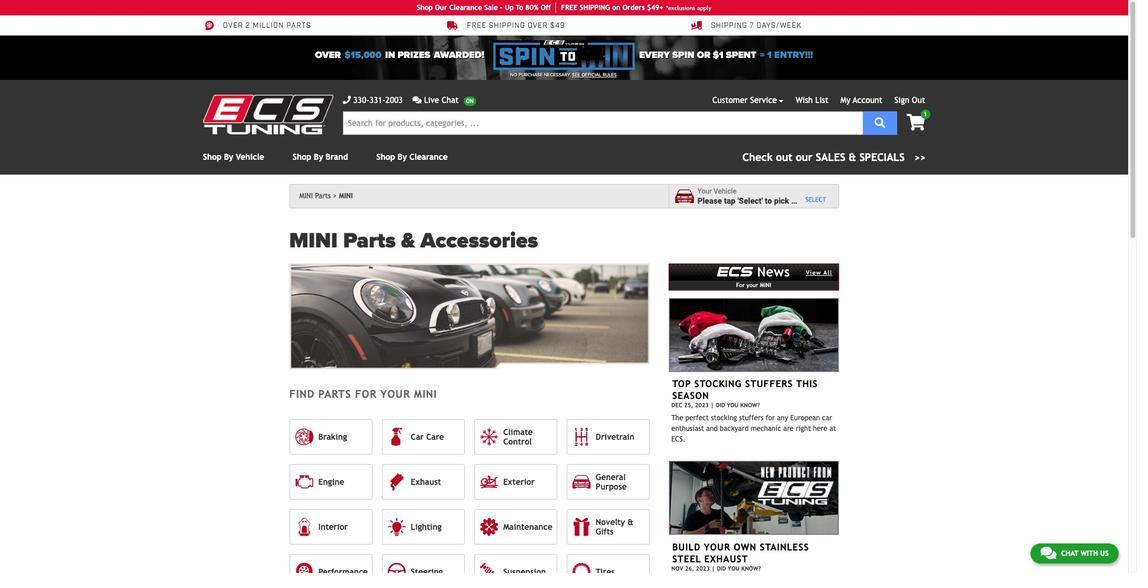 Task type: vqa. For each thing, say whether or not it's contained in the screenshot.
Find Parts for your MINI
yes



Task type: describe. For each thing, give the bounding box(es) containing it.
Search text field
[[343, 111, 863, 135]]

2023 inside build your own stainless steel exhaust nov 26, 2023 | did you know?
[[696, 566, 710, 572]]

interior link
[[290, 510, 373, 545]]

necessary.
[[544, 72, 571, 78]]

for
[[737, 282, 745, 288]]

live chat
[[424, 95, 459, 105]]

over 2 million parts
[[223, 21, 311, 30]]

0 horizontal spatial 1
[[768, 49, 772, 61]]

top stocking stuffers this season image
[[669, 298, 840, 373]]

perfect
[[686, 414, 709, 422]]

customer service
[[713, 95, 778, 105]]

live
[[424, 95, 440, 105]]

search image
[[875, 117, 886, 128]]

0 horizontal spatial &
[[401, 228, 415, 254]]

lighting link
[[382, 510, 465, 545]]

find
[[290, 388, 315, 400]]

mini for mini parts
[[300, 192, 313, 200]]

mini for mini
[[339, 192, 353, 200]]

& for sales
[[849, 151, 857, 164]]

wish list
[[796, 95, 829, 105]]

shop for shop by clearance
[[377, 152, 395, 162]]

ping
[[595, 4, 611, 12]]

shop for shop by vehicle
[[203, 152, 222, 162]]

over $15,000 in prizes
[[315, 49, 431, 61]]

| inside top stocking stuffers this season dec 25, 2023 | did you know? the perfect stocking stuffers for any european car enthusiast and backyard mechanic are right here at ecs.
[[711, 403, 715, 409]]

on
[[613, 4, 621, 12]]

top
[[673, 379, 692, 390]]

shop by vehicle
[[203, 152, 264, 162]]

mini parts
[[300, 192, 331, 200]]

braking link
[[290, 420, 373, 455]]

every
[[640, 49, 670, 61]]

orders
[[623, 4, 645, 12]]

$15,000
[[345, 49, 382, 61]]

sale
[[485, 4, 498, 12]]

by for clearance
[[398, 152, 407, 162]]

shop by brand
[[293, 152, 348, 162]]

service
[[751, 95, 778, 105]]

see official rules link
[[573, 72, 617, 79]]

general purpose link
[[567, 465, 650, 500]]

331-
[[370, 95, 386, 105]]

stuffers
[[746, 379, 794, 390]]

sign out
[[895, 95, 926, 105]]

free
[[467, 21, 487, 30]]

rules
[[603, 72, 617, 78]]

comments image for live
[[413, 96, 422, 104]]

did inside build your own stainless steel exhaust nov 26, 2023 | did you know?
[[717, 566, 727, 572]]

sales
[[817, 151, 846, 164]]

off
[[541, 4, 551, 12]]

braking
[[319, 433, 347, 442]]

stuffers
[[740, 414, 764, 422]]

list
[[816, 95, 829, 105]]

vehicle inside your vehicle please tap 'select' to pick a vehicle
[[714, 187, 737, 196]]

know? inside top stocking stuffers this season dec 25, 2023 | did you know? the perfect stocking stuffers for any european car enthusiast and backyard mechanic are right here at ecs.
[[741, 403, 761, 409]]

comments image for chat
[[1041, 546, 1057, 561]]

$49+
[[648, 4, 664, 12]]

european
[[791, 414, 821, 422]]

2003
[[386, 95, 403, 105]]

0 horizontal spatial chat
[[442, 95, 459, 105]]

chat with us link
[[1031, 544, 1120, 564]]

parts for mini parts & accessories
[[343, 228, 396, 254]]

1 vertical spatial 1
[[924, 111, 928, 117]]

season
[[673, 391, 710, 402]]

ecs tuning 'spin to win' contest logo image
[[494, 40, 635, 70]]

view
[[807, 270, 822, 276]]

shipping
[[489, 21, 526, 30]]

with
[[1081, 550, 1099, 558]]

shop for shop by brand
[[293, 152, 312, 162]]

brand
[[326, 152, 348, 162]]

mini banner image image
[[290, 264, 650, 370]]

build your own stainless steel exhaust link
[[673, 542, 810, 565]]

$49
[[551, 21, 566, 30]]

pick
[[775, 196, 790, 205]]

right
[[796, 425, 812, 433]]

tap
[[725, 196, 736, 205]]

my account link
[[841, 95, 883, 105]]

*exclusions
[[667, 4, 696, 11]]

please
[[698, 196, 723, 205]]

control
[[504, 437, 532, 447]]

parts
[[287, 21, 311, 30]]

and
[[707, 425, 718, 433]]

million
[[253, 21, 284, 30]]

free ship ping on orders $49+ *exclusions apply
[[561, 4, 712, 12]]

car
[[823, 414, 833, 422]]

entry!!!
[[775, 49, 814, 61]]

the
[[672, 414, 684, 422]]

wish
[[796, 95, 814, 105]]

us
[[1101, 550, 1110, 558]]

or
[[697, 49, 711, 61]]

did inside top stocking stuffers this season dec 25, 2023 | did you know? the perfect stocking stuffers for any european car enthusiast and backyard mechanic are right here at ecs.
[[716, 403, 726, 409]]

mini parts link
[[300, 192, 337, 200]]

enthusiast
[[672, 425, 705, 433]]

you inside build your own stainless steel exhaust nov 26, 2023 | did you know?
[[728, 566, 740, 572]]

in
[[385, 49, 395, 61]]

to
[[765, 196, 773, 205]]

maintenance
[[504, 523, 553, 532]]

prizes
[[398, 49, 431, 61]]

out
[[913, 95, 926, 105]]

no
[[511, 72, 518, 78]]

climate
[[504, 428, 533, 437]]

spent
[[727, 49, 757, 61]]



Task type: locate. For each thing, give the bounding box(es) containing it.
chat right live on the top of page
[[442, 95, 459, 105]]

1 vertical spatial exhaust
[[705, 554, 749, 565]]

your inside build your own stainless steel exhaust nov 26, 2023 | did you know?
[[704, 542, 731, 553]]

apply
[[698, 4, 712, 11]]

| inside build your own stainless steel exhaust nov 26, 2023 | did you know?
[[712, 566, 716, 572]]

comments image
[[413, 96, 422, 104], [1041, 546, 1057, 561]]

0 vertical spatial exhaust
[[411, 478, 442, 487]]

your up "please"
[[698, 187, 712, 196]]

shop
[[417, 4, 433, 12], [203, 152, 222, 162], [293, 152, 312, 162], [377, 152, 395, 162]]

2 horizontal spatial &
[[849, 151, 857, 164]]

0 horizontal spatial vehicle
[[236, 152, 264, 162]]

mini parts & accessories
[[290, 228, 538, 254]]

0 vertical spatial over
[[223, 21, 243, 30]]

mini for mini parts & accessories
[[290, 228, 338, 254]]

mini up car care on the left bottom of page
[[414, 388, 438, 400]]

sign out link
[[895, 95, 926, 105]]

1 horizontal spatial chat
[[1062, 550, 1079, 558]]

did
[[716, 403, 726, 409], [717, 566, 727, 572]]

0 vertical spatial did
[[716, 403, 726, 409]]

clearance for by
[[410, 152, 448, 162]]

account
[[853, 95, 883, 105]]

maintenance link
[[475, 510, 558, 545]]

1
[[768, 49, 772, 61], [924, 111, 928, 117]]

all
[[824, 270, 833, 276]]

1 horizontal spatial vehicle
[[714, 187, 737, 196]]

0 vertical spatial parts
[[315, 192, 331, 200]]

25,
[[685, 403, 694, 409]]

shop inside shop our clearance sale - up to 80% off link
[[417, 4, 433, 12]]

2023 right 26,
[[696, 566, 710, 572]]

1 vertical spatial |
[[712, 566, 716, 572]]

live chat link
[[413, 94, 476, 107]]

by for brand
[[314, 152, 323, 162]]

for up 'braking' "link" at the bottom of the page
[[355, 388, 377, 400]]

0 vertical spatial 2023
[[695, 403, 709, 409]]

shop by clearance link
[[377, 152, 448, 162]]

build your own stainless steel exhaust nov 26, 2023 | did you know?
[[672, 542, 810, 572]]

0 vertical spatial vehicle
[[236, 152, 264, 162]]

build your own stainless steel exhaust image
[[669, 461, 840, 536]]

330-331-2003 link
[[343, 94, 403, 107]]

1 down out
[[924, 111, 928, 117]]

3 by from the left
[[398, 152, 407, 162]]

1 horizontal spatial exhaust
[[705, 554, 749, 565]]

0 vertical spatial for
[[355, 388, 377, 400]]

vehicle down ecs tuning "image"
[[236, 152, 264, 162]]

clearance down live on the top of page
[[410, 152, 448, 162]]

1 link
[[898, 110, 931, 132]]

over left "$15,000"
[[315, 49, 341, 61]]

are
[[784, 425, 794, 433]]

1 vertical spatial for
[[766, 414, 776, 422]]

shop for shop our clearance sale - up to 80% off
[[417, 4, 433, 12]]

mini down mini parts
[[290, 228, 338, 254]]

select link
[[806, 196, 827, 204]]

exterior
[[504, 478, 535, 487]]

you up stocking
[[727, 403, 739, 409]]

1 vertical spatial you
[[728, 566, 740, 572]]

up
[[505, 4, 514, 12]]

0 horizontal spatial by
[[224, 152, 234, 162]]

80%
[[526, 4, 539, 12]]

1 vertical spatial did
[[717, 566, 727, 572]]

mini right mini parts link
[[339, 192, 353, 200]]

your vehicle please tap 'select' to pick a vehicle
[[698, 187, 824, 205]]

build
[[673, 542, 701, 553]]

| up stocking
[[711, 403, 715, 409]]

ecs
[[718, 263, 753, 280]]

1 right =
[[768, 49, 772, 61]]

over left 2
[[223, 21, 243, 30]]

0 vertical spatial 1
[[768, 49, 772, 61]]

over for over 2 million parts
[[223, 21, 243, 30]]

free shipping over $49
[[467, 21, 566, 30]]

exhaust inside build your own stainless steel exhaust nov 26, 2023 | did you know?
[[705, 554, 749, 565]]

you down build your own stainless steel exhaust link
[[728, 566, 740, 572]]

purchase
[[519, 72, 543, 78]]

by
[[224, 152, 234, 162], [314, 152, 323, 162], [398, 152, 407, 162]]

0 horizontal spatial clearance
[[410, 152, 448, 162]]

*exclusions apply link
[[667, 3, 712, 12]]

1 vertical spatial 2023
[[696, 566, 710, 572]]

2023 inside top stocking stuffers this season dec 25, 2023 | did you know? the perfect stocking stuffers for any european car enthusiast and backyard mechanic are right here at ecs.
[[695, 403, 709, 409]]

0 vertical spatial your
[[698, 187, 712, 196]]

care
[[427, 433, 444, 442]]

1 vertical spatial comments image
[[1041, 546, 1057, 561]]

1 vertical spatial &
[[401, 228, 415, 254]]

exhaust up lighting
[[411, 478, 442, 487]]

1 horizontal spatial &
[[628, 518, 634, 527]]

0 horizontal spatial your
[[381, 388, 411, 400]]

0 vertical spatial you
[[727, 403, 739, 409]]

over
[[223, 21, 243, 30], [315, 49, 341, 61]]

2023 right 25,
[[695, 403, 709, 409]]

see
[[573, 72, 581, 78]]

interior
[[319, 523, 348, 532]]

comments image inside live chat link
[[413, 96, 422, 104]]

shipping 7 days/week
[[712, 21, 802, 30]]

your left own
[[704, 542, 731, 553]]

stainless
[[760, 542, 810, 553]]

your up car care link
[[381, 388, 411, 400]]

stocking
[[712, 414, 738, 422]]

1 vertical spatial parts
[[343, 228, 396, 254]]

mechanic
[[751, 425, 782, 433]]

for your mini
[[737, 282, 772, 288]]

0 horizontal spatial comments image
[[413, 96, 422, 104]]

shop our clearance sale - up to 80% off
[[417, 4, 551, 12]]

& for novelty
[[628, 518, 634, 527]]

stocking
[[695, 379, 742, 390]]

own
[[734, 542, 757, 553]]

1 vertical spatial your
[[381, 388, 411, 400]]

dec
[[672, 403, 683, 409]]

did down build your own stainless steel exhaust link
[[717, 566, 727, 572]]

here
[[814, 425, 828, 433]]

steel
[[673, 554, 702, 565]]

2 vertical spatial &
[[628, 518, 634, 527]]

1 vertical spatial over
[[315, 49, 341, 61]]

clearance
[[450, 4, 483, 12], [410, 152, 448, 162]]

exhaust down own
[[705, 554, 749, 565]]

no purchase necessary. see official rules .
[[511, 72, 618, 78]]

customer service button
[[713, 94, 784, 107]]

for inside top stocking stuffers this season dec 25, 2023 | did you know? the perfect stocking stuffers for any european car enthusiast and backyard mechanic are right here at ecs.
[[766, 414, 776, 422]]

exhaust link
[[382, 465, 465, 500]]

1 by from the left
[[224, 152, 234, 162]]

1 vertical spatial know?
[[742, 566, 762, 572]]

2 horizontal spatial by
[[398, 152, 407, 162]]

&
[[849, 151, 857, 164], [401, 228, 415, 254], [628, 518, 634, 527]]

1 horizontal spatial 1
[[924, 111, 928, 117]]

shop our clearance sale - up to 80% off link
[[417, 2, 557, 13]]

shop by brand link
[[293, 152, 348, 162]]

a
[[792, 196, 796, 205]]

over for over $15,000 in prizes
[[315, 49, 341, 61]]

1 horizontal spatial over
[[315, 49, 341, 61]]

1 horizontal spatial comments image
[[1041, 546, 1057, 561]]

novelty & gifts link
[[567, 510, 650, 545]]

ship
[[580, 4, 595, 12]]

every spin or $1 spent = 1 entry!!!
[[640, 49, 814, 61]]

by down ecs tuning "image"
[[224, 152, 234, 162]]

'select'
[[738, 196, 763, 205]]

phone image
[[343, 96, 351, 104]]

specials
[[860, 151, 906, 164]]

clearance for our
[[450, 4, 483, 12]]

chat left with
[[1062, 550, 1079, 558]]

330-331-2003
[[354, 95, 403, 105]]

parts for find parts for your mini
[[319, 388, 352, 400]]

1 vertical spatial your
[[704, 542, 731, 553]]

by down "2003"
[[398, 152, 407, 162]]

customer
[[713, 95, 748, 105]]

0 vertical spatial &
[[849, 151, 857, 164]]

mini down shop by brand link
[[300, 192, 313, 200]]

nov
[[672, 566, 684, 572]]

my account
[[841, 95, 883, 105]]

know? up stuffers
[[741, 403, 761, 409]]

vehicle
[[798, 196, 824, 205]]

1 horizontal spatial your
[[747, 282, 759, 288]]

your right for
[[747, 282, 759, 288]]

1 horizontal spatial for
[[766, 414, 776, 422]]

know? down build your own stainless steel exhaust link
[[742, 566, 762, 572]]

shopping cart image
[[907, 114, 926, 131]]

0 horizontal spatial over
[[223, 21, 243, 30]]

1 horizontal spatial clearance
[[450, 4, 483, 12]]

0 vertical spatial clearance
[[450, 4, 483, 12]]

0 horizontal spatial for
[[355, 388, 377, 400]]

parts for mini parts
[[315, 192, 331, 200]]

any
[[778, 414, 789, 422]]

did up stocking
[[716, 403, 726, 409]]

2 by from the left
[[314, 152, 323, 162]]

1 vertical spatial clearance
[[410, 152, 448, 162]]

ecs tuning image
[[203, 95, 333, 135]]

2 vertical spatial parts
[[319, 388, 352, 400]]

7
[[750, 21, 755, 30]]

exterior link
[[475, 465, 558, 500]]

top stocking stuffers this season dec 25, 2023 | did you know? the perfect stocking stuffers for any european car enthusiast and backyard mechanic are right here at ecs.
[[672, 379, 837, 444]]

exhaust
[[411, 478, 442, 487], [705, 554, 749, 565]]

shipping
[[712, 21, 748, 30]]

mini down 'news'
[[761, 282, 772, 288]]

1 horizontal spatial by
[[314, 152, 323, 162]]

sales & specials link
[[743, 149, 926, 165]]

comments image inside chat with us link
[[1041, 546, 1057, 561]]

by for vehicle
[[224, 152, 234, 162]]

vehicle up tap
[[714, 187, 737, 196]]

1 vertical spatial chat
[[1062, 550, 1079, 558]]

clearance up free
[[450, 4, 483, 12]]

drivetrain link
[[567, 420, 650, 455]]

& inside novelty & gifts
[[628, 518, 634, 527]]

by left brand
[[314, 152, 323, 162]]

2023
[[695, 403, 709, 409], [696, 566, 710, 572]]

0 vertical spatial your
[[747, 282, 759, 288]]

=
[[761, 49, 765, 61]]

find parts for your mini
[[290, 388, 438, 400]]

| right 26,
[[712, 566, 716, 572]]

days/week
[[757, 21, 802, 30]]

1 vertical spatial vehicle
[[714, 187, 737, 196]]

you inside top stocking stuffers this season dec 25, 2023 | did you know? the perfect stocking stuffers for any european car enthusiast and backyard mechanic are right here at ecs.
[[727, 403, 739, 409]]

comments image left live on the top of page
[[413, 96, 422, 104]]

0 vertical spatial chat
[[442, 95, 459, 105]]

this
[[797, 379, 818, 390]]

comments image left chat with us
[[1041, 546, 1057, 561]]

0 vertical spatial comments image
[[413, 96, 422, 104]]

know? inside build your own stainless steel exhaust nov 26, 2023 | did you know?
[[742, 566, 762, 572]]

your inside your vehicle please tap 'select' to pick a vehicle
[[698, 187, 712, 196]]

0 vertical spatial know?
[[741, 403, 761, 409]]

0 horizontal spatial exhaust
[[411, 478, 442, 487]]

0 vertical spatial |
[[711, 403, 715, 409]]

ecs news
[[718, 263, 791, 280]]

for up mechanic
[[766, 414, 776, 422]]



